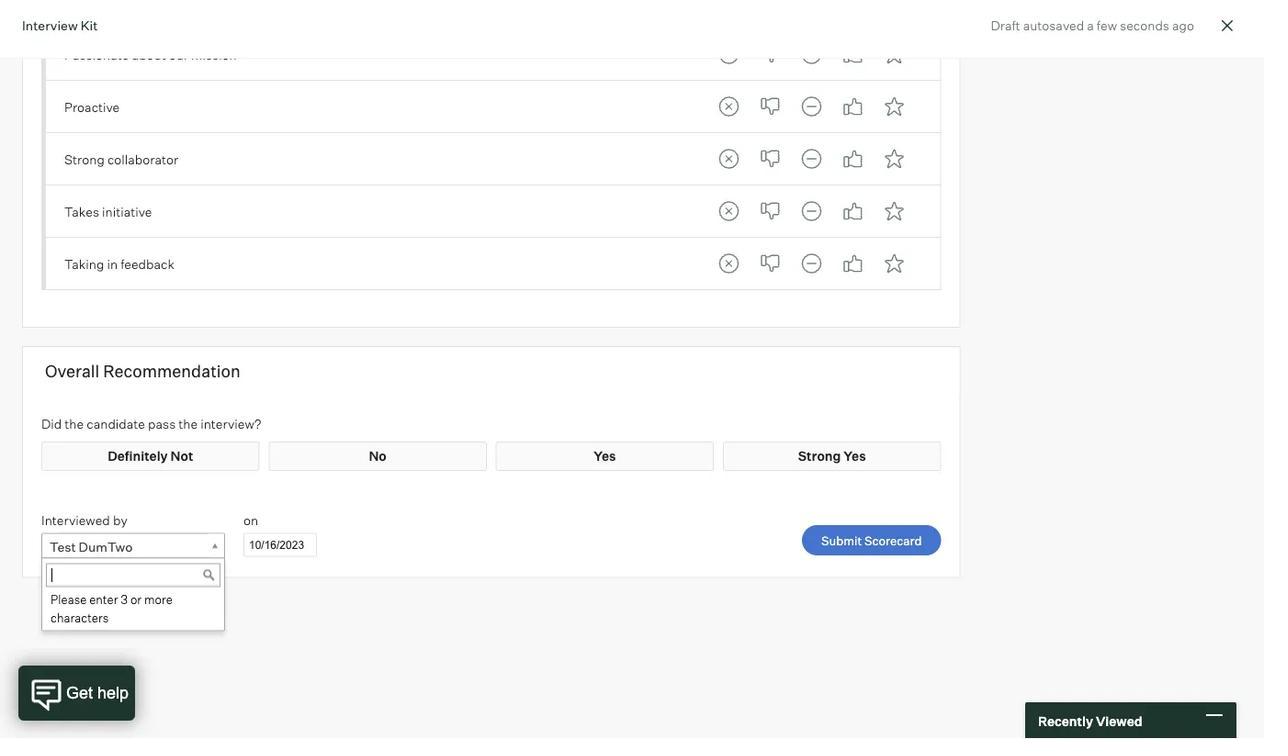 Task type: vqa. For each thing, say whether or not it's contained in the screenshot.
first Definitely Not Button from the top
yes



Task type: locate. For each thing, give the bounding box(es) containing it.
0 vertical spatial strong
[[64, 151, 105, 167]]

3
[[121, 593, 128, 608]]

1 horizontal spatial strong
[[798, 449, 841, 465]]

3 strong yes image from the top
[[876, 246, 912, 283]]

in
[[107, 256, 118, 272]]

the right 'pass'
[[179, 416, 198, 432]]

5 tab list from the top
[[710, 246, 912, 283]]

3 no image from the top
[[752, 141, 788, 178]]

4 mixed image from the top
[[793, 246, 830, 283]]

4 tab list from the top
[[710, 193, 912, 230]]

the right did
[[65, 416, 84, 432]]

1 yes button from the top
[[834, 36, 871, 73]]

mixed image for initiative
[[793, 193, 830, 230]]

definitely not button for collaborator
[[710, 141, 747, 178]]

3 mixed button from the top
[[793, 141, 830, 178]]

2 vertical spatial strong yes image
[[876, 246, 912, 283]]

2 no button from the top
[[752, 89, 788, 125]]

definitely not image for in
[[710, 246, 747, 283]]

please enter 3 or more characters
[[51, 593, 173, 625]]

seconds
[[1120, 17, 1169, 33]]

yes image for taking in feedback
[[834, 246, 871, 283]]

definitely not image left mixed image
[[710, 36, 747, 73]]

not
[[170, 449, 193, 465]]

5 strong yes button from the top
[[876, 246, 912, 283]]

definitely not image for initiative
[[710, 193, 747, 230]]

2 yes image from the top
[[834, 246, 871, 283]]

kit
[[80, 17, 98, 33]]

2 mixed image from the top
[[793, 141, 830, 178]]

autosaved
[[1023, 17, 1084, 33]]

no image
[[752, 36, 788, 73], [752, 89, 788, 125], [752, 141, 788, 178], [752, 193, 788, 230]]

definitely not image
[[710, 36, 747, 73], [710, 89, 747, 125], [710, 193, 747, 230], [710, 246, 747, 283]]

yes button
[[834, 36, 871, 73], [834, 89, 871, 125], [834, 141, 871, 178], [834, 193, 871, 230], [834, 246, 871, 283]]

1 yes image from the top
[[834, 36, 871, 73]]

5 no button from the top
[[752, 246, 788, 283]]

1 horizontal spatial yes
[[844, 449, 866, 465]]

3 tab list from the top
[[710, 141, 912, 178]]

mixed image
[[793, 89, 830, 125], [793, 141, 830, 178], [793, 193, 830, 230], [793, 246, 830, 283]]

3 mixed image from the top
[[793, 193, 830, 230]]

passionate about our mission
[[64, 47, 237, 63]]

overall
[[45, 361, 99, 382]]

1 mixed image from the top
[[793, 89, 830, 125]]

the
[[65, 416, 84, 432], [179, 416, 198, 432]]

2 tab list from the top
[[710, 89, 912, 125]]

by
[[113, 513, 127, 529]]

1 vertical spatial yes image
[[834, 246, 871, 283]]

viewed
[[1096, 713, 1142, 729]]

initiative
[[102, 204, 152, 220]]

3 yes image from the top
[[834, 193, 871, 230]]

mixed button for in
[[793, 246, 830, 283]]

1 vertical spatial yes image
[[834, 89, 871, 125]]

1 strong yes image from the top
[[876, 36, 912, 73]]

takes
[[64, 204, 99, 220]]

mixed button for collaborator
[[793, 141, 830, 178]]

1 yes image from the top
[[834, 141, 871, 178]]

definitely not button for initiative
[[710, 193, 747, 230]]

dumtwo
[[79, 539, 133, 555]]

no button for in
[[752, 246, 788, 283]]

1 strong yes button from the top
[[876, 36, 912, 73]]

tab list for initiative
[[710, 193, 912, 230]]

interviewed by
[[41, 513, 127, 529]]

tab list
[[710, 36, 912, 73], [710, 89, 912, 125], [710, 141, 912, 178], [710, 193, 912, 230], [710, 246, 912, 283]]

pass
[[148, 416, 176, 432]]

strong up submit
[[798, 449, 841, 465]]

more
[[144, 593, 173, 608]]

1 vertical spatial strong yes image
[[876, 193, 912, 230]]

no button
[[752, 36, 788, 73], [752, 89, 788, 125], [752, 141, 788, 178], [752, 193, 788, 230], [752, 246, 788, 283]]

or
[[130, 593, 142, 608]]

strong yes image for proactive
[[876, 89, 912, 125]]

yes button for about
[[834, 36, 871, 73]]

taking
[[64, 256, 104, 272]]

1 no button from the top
[[752, 36, 788, 73]]

5 definitely not button from the top
[[710, 246, 747, 283]]

2 strong yes image from the top
[[876, 193, 912, 230]]

draft
[[991, 17, 1020, 33]]

enter
[[89, 593, 118, 608]]

mixed image for collaborator
[[793, 141, 830, 178]]

yes image
[[834, 141, 871, 178], [834, 246, 871, 283]]

definitely not image down definitely not icon on the top of page
[[710, 193, 747, 230]]

yes image
[[834, 36, 871, 73], [834, 89, 871, 125], [834, 193, 871, 230]]

4 mixed button from the top
[[793, 193, 830, 230]]

no button for collaborator
[[752, 141, 788, 178]]

scorecard
[[864, 533, 922, 548]]

no button for about
[[752, 36, 788, 73]]

test dumtwo link
[[41, 534, 225, 560]]

4 strong yes button from the top
[[876, 193, 912, 230]]

None text field
[[243, 534, 317, 557], [46, 564, 220, 588], [243, 534, 317, 557], [46, 564, 220, 588]]

strong collaborator
[[64, 151, 178, 167]]

definitely not image left no icon
[[710, 246, 747, 283]]

0 vertical spatial strong yes image
[[876, 89, 912, 125]]

2 mixed button from the top
[[793, 89, 830, 125]]

0 vertical spatial yes image
[[834, 141, 871, 178]]

strong up 'takes'
[[64, 151, 105, 167]]

strong yes image
[[876, 36, 912, 73], [876, 141, 912, 178], [876, 246, 912, 283]]

feedback
[[120, 256, 175, 272]]

0 horizontal spatial strong
[[64, 151, 105, 167]]

strong yes image
[[876, 89, 912, 125], [876, 193, 912, 230]]

4 definitely not image from the top
[[710, 246, 747, 283]]

mixed button
[[793, 36, 830, 73], [793, 89, 830, 125], [793, 141, 830, 178], [793, 193, 830, 230], [793, 246, 830, 283]]

4 no button from the top
[[752, 193, 788, 230]]

3 definitely not image from the top
[[710, 193, 747, 230]]

4 yes button from the top
[[834, 193, 871, 230]]

mixed button for initiative
[[793, 193, 830, 230]]

1 strong yes image from the top
[[876, 89, 912, 125]]

1 horizontal spatial the
[[179, 416, 198, 432]]

no image
[[752, 246, 788, 283]]

passionate
[[64, 47, 129, 63]]

0 vertical spatial strong yes image
[[876, 36, 912, 73]]

yes
[[594, 449, 616, 465], [844, 449, 866, 465]]

2 the from the left
[[179, 416, 198, 432]]

3 definitely not button from the top
[[710, 141, 747, 178]]

our
[[169, 47, 188, 63]]

2 yes button from the top
[[834, 89, 871, 125]]

interview kit
[[22, 17, 98, 33]]

2 vertical spatial yes image
[[834, 193, 871, 230]]

did
[[41, 416, 62, 432]]

1 no image from the top
[[752, 36, 788, 73]]

definitely not image up definitely not icon on the top of page
[[710, 89, 747, 125]]

1 mixed button from the top
[[793, 36, 830, 73]]

recently viewed
[[1038, 713, 1142, 729]]

strong yes button
[[876, 36, 912, 73], [876, 89, 912, 125], [876, 141, 912, 178], [876, 193, 912, 230], [876, 246, 912, 283]]

3 yes button from the top
[[834, 141, 871, 178]]

tab list for about
[[710, 36, 912, 73]]

submit
[[821, 533, 862, 548]]

strong for strong yes
[[798, 449, 841, 465]]

no image for about
[[752, 36, 788, 73]]

2 strong yes image from the top
[[876, 141, 912, 178]]

did the candidate pass the interview?
[[41, 416, 261, 432]]

0 horizontal spatial yes
[[594, 449, 616, 465]]

definitely not button
[[710, 36, 747, 73], [710, 89, 747, 125], [710, 141, 747, 178], [710, 193, 747, 230], [710, 246, 747, 283]]

1 definitely not button from the top
[[710, 36, 747, 73]]

1 tab list from the top
[[710, 36, 912, 73]]

3 no button from the top
[[752, 141, 788, 178]]

1 vertical spatial strong yes image
[[876, 141, 912, 178]]

2 no image from the top
[[752, 89, 788, 125]]

1 definitely not image from the top
[[710, 36, 747, 73]]

5 mixed button from the top
[[793, 246, 830, 283]]

4 no image from the top
[[752, 193, 788, 230]]

1 vertical spatial strong
[[798, 449, 841, 465]]

5 yes button from the top
[[834, 246, 871, 283]]

2 definitely not image from the top
[[710, 89, 747, 125]]

recommendation
[[103, 361, 240, 382]]

strong
[[64, 151, 105, 167], [798, 449, 841, 465]]

on
[[243, 513, 258, 529]]

4 definitely not button from the top
[[710, 193, 747, 230]]

1 yes from the left
[[594, 449, 616, 465]]

strong yes button for in
[[876, 246, 912, 283]]

0 vertical spatial yes image
[[834, 36, 871, 73]]

strong yes button for about
[[876, 36, 912, 73]]

3 strong yes button from the top
[[876, 141, 912, 178]]

2 strong yes button from the top
[[876, 89, 912, 125]]

collaborator
[[107, 151, 178, 167]]

0 horizontal spatial the
[[65, 416, 84, 432]]



Task type: describe. For each thing, give the bounding box(es) containing it.
yes button for in
[[834, 246, 871, 283]]

strong yes button for collaborator
[[876, 141, 912, 178]]

no image for initiative
[[752, 193, 788, 230]]

test dumtwo
[[50, 539, 133, 555]]

mission
[[191, 47, 237, 63]]

1 the from the left
[[65, 416, 84, 432]]

takes initiative
[[64, 204, 152, 220]]

yes image for strong collaborator
[[834, 141, 871, 178]]

yes image for initiative
[[834, 193, 871, 230]]

interview?
[[200, 416, 261, 432]]

submit scorecard
[[821, 533, 922, 548]]

a
[[1087, 17, 1094, 33]]

please
[[51, 593, 87, 608]]

submit scorecard link
[[802, 526, 941, 556]]

definitely not button for about
[[710, 36, 747, 73]]

strong yes button for initiative
[[876, 193, 912, 230]]

definitely not
[[108, 449, 193, 465]]

mixed image
[[793, 36, 830, 73]]

overall recommendation
[[45, 361, 240, 382]]

definitely
[[108, 449, 168, 465]]

recently
[[1038, 713, 1093, 729]]

strong yes image for feedback
[[876, 246, 912, 283]]

about
[[132, 47, 166, 63]]

strong yes image for our
[[876, 36, 912, 73]]

interview
[[22, 17, 78, 33]]

mixed image for in
[[793, 246, 830, 283]]

definitely not button for in
[[710, 246, 747, 283]]

characters
[[51, 611, 109, 625]]

yes button for collaborator
[[834, 141, 871, 178]]

no
[[369, 449, 387, 465]]

ago
[[1172, 17, 1194, 33]]

strong yes
[[798, 449, 866, 465]]

definitely not image for about
[[710, 36, 747, 73]]

strong yes image for takes initiative
[[876, 193, 912, 230]]

no image for collaborator
[[752, 141, 788, 178]]

2 yes from the left
[[844, 449, 866, 465]]

yes image for about
[[834, 36, 871, 73]]

tab list for collaborator
[[710, 141, 912, 178]]

close image
[[1216, 15, 1238, 37]]

yes button for initiative
[[834, 193, 871, 230]]

interviewed
[[41, 513, 110, 529]]

2 definitely not button from the top
[[710, 89, 747, 125]]

test
[[50, 539, 76, 555]]

no button for initiative
[[752, 193, 788, 230]]

definitely not image
[[710, 141, 747, 178]]

mixed button for about
[[793, 36, 830, 73]]

few
[[1097, 17, 1117, 33]]

taking in feedback
[[64, 256, 175, 272]]

proactive
[[64, 99, 120, 115]]

tab list for in
[[710, 246, 912, 283]]

2 yes image from the top
[[834, 89, 871, 125]]

candidate
[[87, 416, 145, 432]]

draft autosaved a few seconds ago
[[991, 17, 1194, 33]]

strong for strong collaborator
[[64, 151, 105, 167]]



